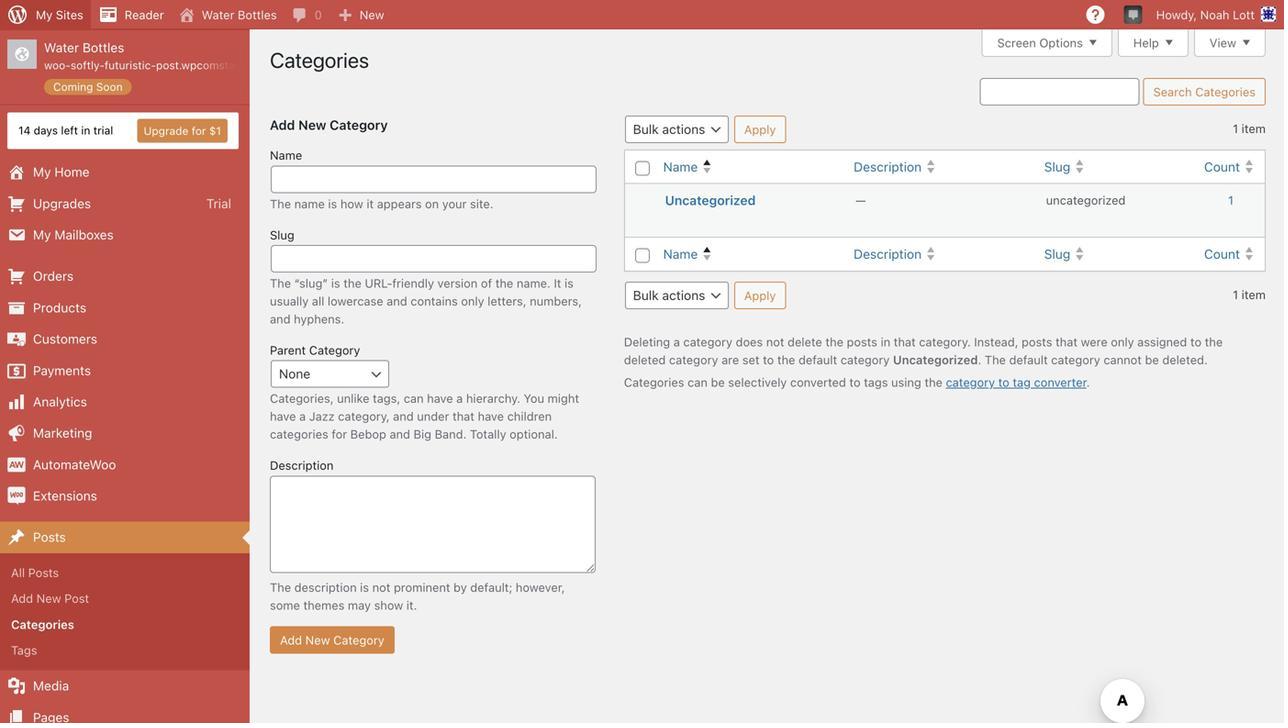 Task type: describe. For each thing, give the bounding box(es) containing it.
upgrade for $1 button
[[137, 119, 228, 143]]

description
[[294, 581, 357, 594]]

delete
[[788, 335, 822, 349]]

count for first slug link from the bottom of the page
[[1204, 247, 1240, 262]]

main menu navigation
[[0, 29, 283, 723]]

in inside navigation
[[81, 124, 90, 137]]

categories
[[270, 428, 328, 441]]

$1
[[209, 124, 221, 137]]

category down category.
[[946, 375, 995, 389]]

categories link
[[0, 612, 250, 638]]

you
[[524, 392, 544, 405]]

the right using
[[925, 375, 943, 389]]

instead,
[[974, 335, 1019, 349]]

the up deleted.
[[1205, 335, 1223, 349]]

options
[[1040, 36, 1083, 50]]

can inside "categories, unlike tags, can have a hierarchy. you might have a jazz category, and under that have children categories for bebop and big band. totally optional."
[[404, 392, 424, 405]]

deleting a category does not delete the posts in that category. instead, posts that were only assigned to the deleted category are set to the default category
[[624, 335, 1223, 367]]

name up 'uncategorized' link
[[663, 159, 698, 175]]

does
[[736, 335, 763, 349]]

deleting
[[624, 335, 670, 349]]

add for add new category
[[270, 117, 295, 133]]

water for water bottles woo-softly-futuristic-post.wpcomstaging.com coming soon
[[44, 40, 79, 55]]

uncategorized link
[[665, 193, 756, 208]]

toolbar navigation
[[0, 0, 1284, 33]]

noah
[[1201, 8, 1230, 22]]

version
[[437, 276, 478, 290]]

bottles for water bottles woo-softly-futuristic-post.wpcomstaging.com coming soon
[[83, 40, 124, 55]]

2 vertical spatial description
[[270, 459, 334, 472]]

count link for first slug link from the bottom of the page
[[1197, 238, 1265, 271]]

the for the name is how it appears on your site.
[[270, 197, 291, 210]]

jazz
[[309, 410, 335, 423]]

however,
[[516, 581, 565, 594]]

my mailboxes
[[33, 227, 114, 242]]

new for add new category
[[298, 117, 326, 133]]

2 default from the left
[[1009, 353, 1048, 367]]

name
[[294, 197, 325, 210]]

payments
[[33, 363, 91, 378]]

Name text field
[[271, 166, 597, 193]]

add for add new post
[[11, 592, 33, 606]]

my for my sites
[[36, 8, 53, 22]]

14
[[18, 124, 31, 137]]

children
[[507, 410, 552, 423]]

a inside deleting a category does not delete the posts in that category. instead, posts that were only assigned to the deleted category are set to the default category
[[674, 335, 680, 349]]

days
[[34, 124, 58, 137]]

new for add new post
[[36, 592, 61, 606]]

assigned
[[1138, 335, 1187, 349]]

my home link
[[0, 157, 250, 188]]

is right it
[[565, 276, 574, 290]]

may
[[348, 599, 371, 612]]

uncategorized . the default category cannot be deleted.
[[893, 353, 1208, 367]]

categories, unlike tags, can have a hierarchy. you might have a jazz category, and under that have children categories for bebop and big band. totally optional.
[[270, 392, 579, 441]]

name down 'uncategorized' link
[[663, 247, 698, 262]]

1 horizontal spatial categories
[[270, 48, 369, 73]]

woo-
[[44, 59, 71, 72]]

Description text field
[[270, 476, 596, 573]]

1 item from the top
[[1242, 122, 1266, 135]]

my sites
[[36, 8, 83, 22]]

is for description
[[360, 581, 369, 594]]

tags link
[[0, 638, 250, 663]]

new inside toolbar navigation
[[360, 8, 384, 22]]

1 horizontal spatial a
[[456, 392, 463, 405]]

set
[[743, 353, 760, 367]]

add new post link
[[0, 586, 250, 612]]

1 link
[[1228, 193, 1234, 207]]

of
[[481, 276, 492, 290]]

all posts link
[[0, 560, 250, 586]]

tags
[[11, 644, 37, 657]]

media link
[[0, 671, 250, 702]]

slug for first slug link from the bottom of the page
[[1044, 247, 1071, 262]]

usually
[[270, 294, 309, 308]]

0 vertical spatial posts
[[33, 530, 66, 545]]

1 vertical spatial category
[[309, 343, 360, 357]]

2 1 item from the top
[[1233, 288, 1266, 301]]

marketing link
[[0, 418, 250, 449]]

description link for first slug link from the top of the page
[[847, 151, 1037, 183]]

2 posts from the left
[[1022, 335, 1053, 349]]

14 days left in trial
[[18, 124, 113, 137]]

categories,
[[270, 392, 334, 405]]

upgrades
[[33, 196, 91, 211]]

1 vertical spatial .
[[1087, 375, 1090, 389]]

home
[[54, 164, 90, 180]]

for inside button
[[192, 124, 206, 137]]

category,
[[338, 410, 390, 423]]

2 horizontal spatial have
[[478, 410, 504, 423]]

futuristic-
[[104, 59, 156, 72]]

products link
[[0, 292, 250, 324]]

add new post
[[11, 592, 89, 606]]

might
[[548, 392, 579, 405]]

all
[[312, 294, 324, 308]]

upgrade for $1
[[144, 124, 221, 137]]

1 posts from the left
[[847, 335, 878, 349]]

hierarchy.
[[466, 392, 520, 405]]

analytics
[[33, 394, 87, 409]]

name link for first slug link from the bottom of the page
[[656, 238, 847, 271]]

totally
[[470, 428, 506, 441]]

all posts
[[11, 566, 59, 580]]

posts link
[[0, 522, 250, 554]]

marketing
[[33, 426, 92, 441]]

2 slug link from the top
[[1037, 238, 1197, 271]]

sites
[[56, 8, 83, 22]]

hyphens.
[[294, 312, 344, 326]]

help button
[[1118, 29, 1189, 57]]

some
[[270, 599, 300, 612]]

that inside "categories, unlike tags, can have a hierarchy. you might have a jazz category, and under that have children categories for bebop and big band. totally optional."
[[453, 410, 475, 423]]

automatewoo link
[[0, 449, 250, 481]]

deleted
[[624, 353, 666, 367]]

mailboxes
[[54, 227, 114, 242]]

orders
[[33, 269, 74, 284]]

under
[[417, 410, 449, 423]]

category up categories can be selectively converted to tags using the category to tag converter .
[[841, 353, 890, 367]]

count for first slug link from the top of the page
[[1204, 159, 1240, 175]]

and left big
[[390, 428, 410, 441]]

the right of
[[495, 276, 513, 290]]

the down delete
[[777, 353, 795, 367]]

contains
[[411, 294, 458, 308]]

category left are at the right of the page
[[669, 353, 718, 367]]

the name is how it appears on your site.
[[270, 197, 494, 210]]

water bottles link
[[171, 0, 284, 29]]

category to tag converter link
[[946, 375, 1087, 389]]

—
[[856, 193, 866, 207]]

0 horizontal spatial be
[[711, 375, 725, 389]]

not inside deleting a category does not delete the posts in that category. instead, posts that were only assigned to the deleted category are set to the default category
[[766, 335, 784, 349]]

automatewoo
[[33, 457, 116, 472]]

how
[[340, 197, 363, 210]]

bottles for water bottles
[[238, 8, 277, 22]]

my for my mailboxes
[[33, 227, 51, 242]]

appears
[[377, 197, 422, 210]]

to up deleted.
[[1191, 335, 1202, 349]]

site.
[[470, 197, 494, 210]]

tag
[[1013, 375, 1031, 389]]



Task type: locate. For each thing, give the bounding box(es) containing it.
add right $1
[[270, 117, 295, 133]]

slug down uncategorized
[[1044, 247, 1071, 262]]

it.
[[407, 599, 417, 612]]

deleted.
[[1163, 353, 1208, 367]]

trial
[[93, 124, 113, 137]]

1 horizontal spatial not
[[766, 335, 784, 349]]

0 vertical spatial categories
[[270, 48, 369, 73]]

1 vertical spatial add
[[11, 592, 33, 606]]

lowercase
[[328, 294, 383, 308]]

water
[[202, 8, 234, 22], [44, 40, 79, 55]]

posts up all posts
[[33, 530, 66, 545]]

0 horizontal spatial new
[[36, 592, 61, 606]]

2 vertical spatial my
[[33, 227, 51, 242]]

in inside deleting a category does not delete the posts in that category. instead, posts that were only assigned to the deleted category are set to the default category
[[881, 335, 891, 349]]

tags,
[[373, 392, 400, 405]]

only up cannot at the right of page
[[1111, 335, 1134, 349]]

1 vertical spatial new
[[298, 117, 326, 133]]

0 vertical spatial count
[[1204, 159, 1240, 175]]

it
[[367, 197, 374, 210]]

left
[[61, 124, 78, 137]]

1 vertical spatial count link
[[1197, 238, 1265, 271]]

a right deleting
[[674, 335, 680, 349]]

1 vertical spatial description
[[854, 247, 922, 262]]

my home
[[33, 164, 90, 180]]

not inside the description is not prominent by default; however, some themes may show it.
[[372, 581, 391, 594]]

1 horizontal spatial new
[[298, 117, 326, 133]]

0 vertical spatial description
[[854, 159, 922, 175]]

friendly
[[392, 276, 434, 290]]

1 vertical spatial be
[[711, 375, 725, 389]]

customers
[[33, 331, 97, 347]]

1 1 item from the top
[[1233, 122, 1266, 135]]

parent category
[[270, 343, 360, 357]]

slug for first slug link from the top of the page
[[1044, 159, 1071, 175]]

1 horizontal spatial for
[[332, 428, 347, 441]]

0 vertical spatial new
[[360, 8, 384, 22]]

0 vertical spatial uncategorized
[[665, 193, 756, 208]]

extensions link
[[0, 481, 250, 512]]

is for name
[[328, 197, 337, 210]]

1 vertical spatial water
[[44, 40, 79, 55]]

the description is not prominent by default; however, some themes may show it.
[[270, 581, 565, 612]]

count
[[1204, 159, 1240, 175], [1204, 247, 1240, 262]]

is inside the description is not prominent by default; however, some themes may show it.
[[360, 581, 369, 594]]

on
[[425, 197, 439, 210]]

1 vertical spatial a
[[456, 392, 463, 405]]

new inside main menu navigation
[[36, 592, 61, 606]]

is for slug
[[331, 276, 340, 290]]

add down all
[[11, 592, 33, 606]]

uncategorized for uncategorized
[[665, 193, 756, 208]]

default up tag at the right bottom
[[1009, 353, 1048, 367]]

count link for first slug link from the top of the page
[[1197, 151, 1265, 183]]

have up 'under'
[[427, 392, 453, 405]]

2 count link from the top
[[1197, 238, 1265, 271]]

None checkbox
[[635, 161, 650, 176]]

water inside water bottles woo-softly-futuristic-post.wpcomstaging.com coming soon
[[44, 40, 79, 55]]

water bottles woo-softly-futuristic-post.wpcomstaging.com coming soon
[[44, 40, 283, 93]]

payments link
[[0, 355, 250, 386]]

1 horizontal spatial posts
[[1022, 335, 1053, 349]]

category down hyphens.
[[309, 343, 360, 357]]

for down jazz
[[332, 428, 347, 441]]

2 vertical spatial new
[[36, 592, 61, 606]]

only inside deleting a category does not delete the posts in that category. instead, posts that were only assigned to the deleted category are set to the default category
[[1111, 335, 1134, 349]]

1 default from the left
[[799, 353, 837, 367]]

a left "hierarchy." in the bottom of the page
[[456, 392, 463, 405]]

themes
[[303, 599, 345, 612]]

the inside the description is not prominent by default; however, some themes may show it.
[[270, 581, 291, 594]]

0 vertical spatial category
[[330, 117, 388, 133]]

extensions
[[33, 488, 97, 504]]

big
[[414, 428, 432, 441]]

bottles inside water bottles woo-softly-futuristic-post.wpcomstaging.com coming soon
[[83, 40, 124, 55]]

0 vertical spatial slug
[[1044, 159, 1071, 175]]

"slug"
[[294, 276, 328, 290]]

0 horizontal spatial bottles
[[83, 40, 124, 55]]

by
[[454, 581, 467, 594]]

1 horizontal spatial have
[[427, 392, 453, 405]]

the inside the "slug" is the url-friendly version of the name. it is usually all lowercase and contains only letters, numbers, and hyphens.
[[270, 276, 291, 290]]

0 horizontal spatial not
[[372, 581, 391, 594]]

0 vertical spatial slug link
[[1037, 151, 1197, 183]]

0 vertical spatial description link
[[847, 151, 1037, 183]]

add new category
[[270, 117, 388, 133]]

to left tag at the right bottom
[[999, 375, 1010, 389]]

not right does
[[766, 335, 784, 349]]

is
[[328, 197, 337, 210], [331, 276, 340, 290], [565, 276, 574, 290], [360, 581, 369, 594]]

in right left
[[81, 124, 90, 137]]

count link up '1' link
[[1197, 151, 1265, 183]]

categories down add new post
[[11, 618, 74, 631]]

uncategorized for uncategorized . the default category cannot be deleted.
[[893, 353, 978, 367]]

0 vertical spatial only
[[461, 294, 484, 308]]

to right set
[[763, 353, 774, 367]]

bebop
[[350, 428, 386, 441]]

be down assigned
[[1145, 353, 1159, 367]]

notification image
[[1126, 6, 1141, 21]]

and down tags,
[[393, 410, 414, 423]]

1 description link from the top
[[847, 151, 1037, 183]]

the right delete
[[826, 335, 844, 349]]

that up uncategorized . the default category cannot be deleted.
[[1056, 335, 1078, 349]]

1 horizontal spatial add
[[270, 117, 295, 133]]

posts right all
[[28, 566, 59, 580]]

1 vertical spatial 1
[[1228, 193, 1234, 207]]

name link
[[656, 151, 847, 183], [656, 238, 847, 271]]

default down delete
[[799, 353, 837, 367]]

description
[[854, 159, 922, 175], [854, 247, 922, 262], [270, 459, 334, 472]]

1 vertical spatial description link
[[847, 238, 1037, 271]]

slug up uncategorized
[[1044, 159, 1071, 175]]

the
[[344, 276, 362, 290], [495, 276, 513, 290], [826, 335, 844, 349], [1205, 335, 1223, 349], [777, 353, 795, 367], [925, 375, 943, 389]]

that up band.
[[453, 410, 475, 423]]

1 horizontal spatial default
[[1009, 353, 1048, 367]]

name.
[[517, 276, 551, 290]]

the for the "slug" is the url-friendly version of the name. it is usually all lowercase and contains only letters, numbers, and hyphens.
[[270, 276, 291, 290]]

0 horizontal spatial default
[[799, 353, 837, 367]]

categories inside main menu navigation
[[11, 618, 74, 631]]

2 horizontal spatial a
[[674, 335, 680, 349]]

0 horizontal spatial have
[[270, 410, 296, 423]]

2 vertical spatial categories
[[11, 618, 74, 631]]

default;
[[470, 581, 513, 594]]

0 horizontal spatial uncategorized
[[665, 193, 756, 208]]

posts up uncategorized . the default category cannot be deleted.
[[1022, 335, 1053, 349]]

2 item from the top
[[1242, 288, 1266, 301]]

for left $1
[[192, 124, 206, 137]]

name link up 'uncategorized' link
[[656, 151, 847, 183]]

categories down 0
[[270, 48, 369, 73]]

media
[[33, 679, 69, 694]]

and
[[387, 294, 407, 308], [270, 312, 291, 326], [393, 410, 414, 423], [390, 428, 410, 441]]

howdy,
[[1156, 8, 1197, 22]]

only down of
[[461, 294, 484, 308]]

the
[[270, 197, 291, 210], [270, 276, 291, 290], [985, 353, 1006, 367], [270, 581, 291, 594]]

for inside "categories, unlike tags, can have a hierarchy. you might have a jazz category, and under that have children categories for bebop and big band. totally optional."
[[332, 428, 347, 441]]

1 vertical spatial only
[[1111, 335, 1134, 349]]

tags
[[864, 375, 888, 389]]

add inside main menu navigation
[[11, 592, 33, 606]]

0 vertical spatial in
[[81, 124, 90, 137]]

1 horizontal spatial be
[[1145, 353, 1159, 367]]

0 horizontal spatial .
[[978, 353, 982, 367]]

1 horizontal spatial that
[[894, 335, 916, 349]]

optional.
[[510, 428, 558, 441]]

. down were
[[1087, 375, 1090, 389]]

the "slug" is the url-friendly version of the name. it is usually all lowercase and contains only letters, numbers, and hyphens.
[[270, 276, 582, 326]]

a down categories,
[[299, 410, 306, 423]]

all
[[11, 566, 25, 580]]

0 vertical spatial can
[[688, 375, 708, 389]]

have down "hierarchy." in the bottom of the page
[[478, 410, 504, 423]]

numbers,
[[530, 294, 582, 308]]

1 horizontal spatial can
[[688, 375, 708, 389]]

category up are at the right of the page
[[683, 335, 733, 349]]

0 vertical spatial 1
[[1233, 122, 1239, 135]]

posts up categories can be selectively converted to tags using the category to tag converter .
[[847, 335, 878, 349]]

default inside deleting a category does not delete the posts in that category. instead, posts that were only assigned to the deleted category are set to the default category
[[799, 353, 837, 367]]

description down —
[[854, 247, 922, 262]]

0 vertical spatial name link
[[656, 151, 847, 183]]

my left the sites
[[36, 8, 53, 22]]

slug link down uncategorized
[[1037, 238, 1197, 271]]

None checkbox
[[635, 249, 650, 263]]

1 count link from the top
[[1197, 151, 1265, 183]]

0 vertical spatial a
[[674, 335, 680, 349]]

None submit
[[1143, 78, 1266, 105], [734, 116, 786, 143], [734, 282, 786, 309], [270, 627, 395, 654], [1143, 78, 1266, 105], [734, 116, 786, 143], [734, 282, 786, 309], [270, 627, 395, 654]]

description link up —
[[847, 151, 1037, 183]]

0 horizontal spatial a
[[299, 410, 306, 423]]

.
[[978, 353, 982, 367], [1087, 375, 1090, 389]]

the left name
[[270, 197, 291, 210]]

are
[[722, 353, 739, 367]]

the down instead,
[[985, 353, 1006, 367]]

new right 0
[[360, 8, 384, 22]]

item
[[1242, 122, 1266, 135], [1242, 288, 1266, 301]]

new up name
[[298, 117, 326, 133]]

1 vertical spatial item
[[1242, 288, 1266, 301]]

1 vertical spatial name link
[[656, 238, 847, 271]]

my down upgrades
[[33, 227, 51, 242]]

is up may
[[360, 581, 369, 594]]

reader link
[[91, 0, 171, 29]]

category.
[[919, 335, 971, 349]]

1 vertical spatial categories
[[624, 375, 684, 389]]

0 vertical spatial 1 item
[[1233, 122, 1266, 135]]

0 vertical spatial item
[[1242, 122, 1266, 135]]

description for 'name' link corresponding to first slug link from the bottom of the page
[[854, 247, 922, 262]]

2 name link from the top
[[656, 238, 847, 271]]

1 vertical spatial uncategorized
[[893, 353, 978, 367]]

the up lowercase
[[344, 276, 362, 290]]

2 horizontal spatial categories
[[624, 375, 684, 389]]

view button
[[1194, 29, 1266, 57]]

cannot
[[1104, 353, 1142, 367]]

new left post
[[36, 592, 61, 606]]

category up 'how'
[[330, 117, 388, 133]]

2 vertical spatial slug
[[1044, 247, 1071, 262]]

None search field
[[980, 78, 1140, 105]]

my sites link
[[0, 0, 91, 29]]

0 horizontal spatial posts
[[847, 335, 878, 349]]

the up usually in the left of the page
[[270, 276, 291, 290]]

show
[[374, 599, 403, 612]]

0 horizontal spatial can
[[404, 392, 424, 405]]

2 vertical spatial a
[[299, 410, 306, 423]]

1 vertical spatial for
[[332, 428, 347, 441]]

that left category.
[[894, 335, 916, 349]]

water up woo-
[[44, 40, 79, 55]]

description up —
[[854, 159, 922, 175]]

new link
[[329, 0, 392, 29]]

1 vertical spatial my
[[33, 164, 51, 180]]

categories down deleted
[[624, 375, 684, 389]]

. down instead,
[[978, 353, 982, 367]]

the up some
[[270, 581, 291, 594]]

1 vertical spatial 1 item
[[1233, 288, 1266, 301]]

letters,
[[488, 294, 527, 308]]

0 horizontal spatial for
[[192, 124, 206, 137]]

in up the tags
[[881, 335, 891, 349]]

2 vertical spatial 1
[[1233, 288, 1239, 301]]

0 vertical spatial add
[[270, 117, 295, 133]]

slug link up uncategorized
[[1037, 151, 1197, 183]]

0 vertical spatial not
[[766, 335, 784, 349]]

the for the description is not prominent by default; however, some themes may show it.
[[270, 581, 291, 594]]

can left selectively
[[688, 375, 708, 389]]

1 vertical spatial slug
[[270, 228, 294, 242]]

category down were
[[1051, 353, 1101, 367]]

can up 'under'
[[404, 392, 424, 405]]

name link down 'uncategorized' link
[[656, 238, 847, 271]]

water for water bottles
[[202, 8, 234, 22]]

screen
[[997, 36, 1036, 50]]

0 horizontal spatial in
[[81, 124, 90, 137]]

count down '1' link
[[1204, 247, 1240, 262]]

2 count from the top
[[1204, 247, 1240, 262]]

my inside toolbar navigation
[[36, 8, 53, 22]]

my left home
[[33, 164, 51, 180]]

category
[[330, 117, 388, 133], [309, 343, 360, 357]]

0 vertical spatial for
[[192, 124, 206, 137]]

1 horizontal spatial bottles
[[238, 8, 277, 22]]

2 description link from the top
[[847, 238, 1037, 271]]

1 vertical spatial can
[[404, 392, 424, 405]]

be down are at the right of the page
[[711, 375, 725, 389]]

0 horizontal spatial categories
[[11, 618, 74, 631]]

slug
[[1044, 159, 1071, 175], [270, 228, 294, 242], [1044, 247, 1071, 262]]

using
[[891, 375, 922, 389]]

posts
[[847, 335, 878, 349], [1022, 335, 1053, 349]]

1 slug link from the top
[[1037, 151, 1197, 183]]

only inside the "slug" is the url-friendly version of the name. it is usually all lowercase and contains only letters, numbers, and hyphens.
[[461, 294, 484, 308]]

1 vertical spatial slug link
[[1037, 238, 1197, 271]]

0 vertical spatial .
[[978, 353, 982, 367]]

converter
[[1034, 375, 1087, 389]]

is left 'how'
[[328, 197, 337, 210]]

0 horizontal spatial add
[[11, 592, 33, 606]]

water inside toolbar navigation
[[202, 8, 234, 22]]

0 horizontal spatial that
[[453, 410, 475, 423]]

and down usually in the left of the page
[[270, 312, 291, 326]]

1 horizontal spatial only
[[1111, 335, 1134, 349]]

lott
[[1233, 8, 1255, 22]]

1 horizontal spatial .
[[1087, 375, 1090, 389]]

can
[[688, 375, 708, 389], [404, 392, 424, 405]]

and down friendly
[[387, 294, 407, 308]]

upgrade
[[144, 124, 189, 137]]

1 vertical spatial count
[[1204, 247, 1240, 262]]

selectively
[[728, 375, 787, 389]]

coming
[[53, 80, 93, 93]]

view
[[1210, 36, 1237, 50]]

description link up category.
[[847, 238, 1037, 271]]

my mailboxes link
[[0, 219, 250, 251]]

1 vertical spatial not
[[372, 581, 391, 594]]

have up categories
[[270, 410, 296, 423]]

0 link
[[284, 0, 329, 29]]

2 horizontal spatial new
[[360, 8, 384, 22]]

0 vertical spatial count link
[[1197, 151, 1265, 183]]

description down categories
[[270, 459, 334, 472]]

water up post.wpcomstaging.com
[[202, 8, 234, 22]]

2 horizontal spatial that
[[1056, 335, 1078, 349]]

1 count from the top
[[1204, 159, 1240, 175]]

prominent
[[394, 581, 450, 594]]

description link for first slug link from the bottom of the page
[[847, 238, 1037, 271]]

be
[[1145, 353, 1159, 367], [711, 375, 725, 389]]

converted
[[790, 375, 846, 389]]

slug down name
[[270, 228, 294, 242]]

screen options
[[997, 36, 1083, 50]]

is right "slug"
[[331, 276, 340, 290]]

to
[[1191, 335, 1202, 349], [763, 353, 774, 367], [850, 375, 861, 389], [999, 375, 1010, 389]]

category
[[683, 335, 733, 349], [669, 353, 718, 367], [841, 353, 890, 367], [1051, 353, 1101, 367], [946, 375, 995, 389]]

1 vertical spatial bottles
[[83, 40, 124, 55]]

1 name link from the top
[[656, 151, 847, 183]]

0 vertical spatial be
[[1145, 353, 1159, 367]]

categories can be selectively converted to tags using the category to tag converter .
[[624, 375, 1090, 389]]

my for my home
[[33, 164, 51, 180]]

0 vertical spatial my
[[36, 8, 53, 22]]

post.wpcomstaging.com
[[156, 59, 283, 72]]

bottles inside water bottles link
[[238, 8, 277, 22]]

count link
[[1197, 151, 1265, 183], [1197, 238, 1265, 271]]

1 vertical spatial in
[[881, 335, 891, 349]]

1 vertical spatial posts
[[28, 566, 59, 580]]

not up show
[[372, 581, 391, 594]]

1 horizontal spatial uncategorized
[[893, 353, 978, 367]]

count link down '1' link
[[1197, 238, 1265, 271]]

description for first slug link from the top of the page 'name' link
[[854, 159, 922, 175]]

count up '1' link
[[1204, 159, 1240, 175]]

Slug text field
[[271, 245, 597, 273]]

0 vertical spatial bottles
[[238, 8, 277, 22]]

bottles up softly-
[[83, 40, 124, 55]]

1 horizontal spatial water
[[202, 8, 234, 22]]

name down add new category
[[270, 148, 302, 162]]

1 horizontal spatial in
[[881, 335, 891, 349]]

name link for first slug link from the top of the page
[[656, 151, 847, 183]]

posts
[[33, 530, 66, 545], [28, 566, 59, 580]]

0 horizontal spatial only
[[461, 294, 484, 308]]

to left the tags
[[850, 375, 861, 389]]

bottles left the "0" link on the top of the page
[[238, 8, 277, 22]]



Task type: vqa. For each thing, say whether or not it's contained in the screenshot.
Finish setup
no



